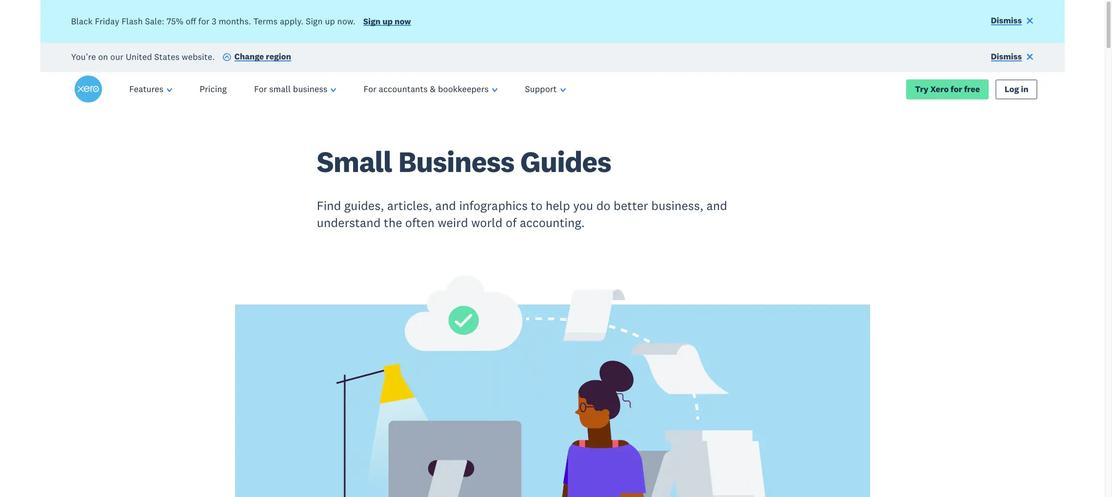 Task type: describe. For each thing, give the bounding box(es) containing it.
dismiss for black friday flash sale: 75% off for 3 months. terms apply. sign up now.
[[991, 15, 1022, 26]]

now
[[395, 16, 411, 27]]

do
[[596, 198, 611, 213]]

for small business
[[254, 84, 327, 95]]

xero homepage image
[[75, 76, 102, 103]]

features button
[[116, 72, 186, 107]]

up inside sign up now link
[[382, 16, 393, 27]]

75%
[[167, 15, 183, 27]]

for for for accountants & bookkeepers
[[364, 84, 377, 95]]

for inside try xero for free "link"
[[951, 84, 962, 94]]

black friday flash sale: 75% off for 3 months. terms apply. sign up now.
[[71, 15, 356, 27]]

region
[[266, 51, 291, 62]]

pricing link
[[186, 72, 240, 107]]

often
[[405, 215, 435, 231]]

business
[[293, 84, 327, 95]]

support
[[525, 84, 557, 95]]

dismiss button for black friday flash sale: 75% off for 3 months. terms apply. sign up now.
[[991, 15, 1034, 28]]

small
[[317, 144, 392, 180]]

small
[[269, 84, 291, 95]]

free
[[964, 84, 980, 94]]

0 vertical spatial for
[[198, 15, 209, 27]]

terms
[[253, 15, 278, 27]]

sign up now link
[[363, 16, 411, 29]]

world
[[471, 215, 503, 231]]

on
[[98, 51, 108, 62]]

change
[[234, 51, 264, 62]]

for for for small business
[[254, 84, 267, 95]]

find guides, articles, and infographics to help you do better business, and understand the often weird world of accounting.
[[317, 198, 727, 231]]

to
[[531, 198, 543, 213]]

accountants
[[379, 84, 428, 95]]

0 horizontal spatial sign
[[306, 15, 323, 27]]

change region button
[[222, 51, 291, 64]]

accounting.
[[520, 215, 585, 231]]

log in link
[[996, 79, 1037, 100]]

for accountants & bookkeepers
[[364, 84, 489, 95]]

dismiss button for you're on our united states website.
[[991, 51, 1034, 64]]

website.
[[182, 51, 215, 62]]

support button
[[511, 72, 579, 107]]

try xero for free
[[915, 84, 980, 94]]

bookkeepers
[[438, 84, 489, 95]]

a sole trader works at their desk sending invoices, reconciling bank statements and answering emails image
[[235, 266, 870, 498]]

for accountants & bookkeepers button
[[350, 72, 511, 107]]

find
[[317, 198, 341, 213]]

off
[[186, 15, 196, 27]]

dismiss for you're on our united states website.
[[991, 51, 1022, 62]]

try
[[915, 84, 928, 94]]



Task type: vqa. For each thing, say whether or not it's contained in the screenshot.
Year End Sale: 50% off for 4 months. Terms apply.
no



Task type: locate. For each thing, give the bounding box(es) containing it.
better
[[614, 198, 648, 213]]

states
[[154, 51, 180, 62]]

2 and from the left
[[707, 198, 727, 213]]

for left 3
[[198, 15, 209, 27]]

sign right now.
[[363, 16, 381, 27]]

sign up now
[[363, 16, 411, 27]]

now.
[[337, 15, 356, 27]]

understand
[[317, 215, 381, 231]]

for left the "accountants"
[[364, 84, 377, 95]]

dismiss button
[[991, 15, 1034, 28], [991, 51, 1034, 64]]

up left "now"
[[382, 16, 393, 27]]

3
[[212, 15, 216, 27]]

xero
[[930, 84, 949, 94]]

0 horizontal spatial and
[[435, 198, 456, 213]]

features
[[129, 84, 163, 95]]

weird
[[438, 215, 468, 231]]

2 dismiss button from the top
[[991, 51, 1034, 64]]

for left free
[[951, 84, 962, 94]]

and up weird
[[435, 198, 456, 213]]

try xero for free link
[[906, 79, 989, 100]]

and right business,
[[707, 198, 727, 213]]

up left now.
[[325, 15, 335, 27]]

you
[[573, 198, 593, 213]]

small business guides
[[317, 144, 611, 180]]

2 dismiss from the top
[[991, 51, 1022, 62]]

&
[[430, 84, 436, 95]]

1 vertical spatial for
[[951, 84, 962, 94]]

for
[[198, 15, 209, 27], [951, 84, 962, 94]]

1 horizontal spatial up
[[382, 16, 393, 27]]

up
[[325, 15, 335, 27], [382, 16, 393, 27]]

1 for from the left
[[254, 84, 267, 95]]

for
[[254, 84, 267, 95], [364, 84, 377, 95]]

the
[[384, 215, 402, 231]]

in
[[1021, 84, 1029, 94]]

2 for from the left
[[364, 84, 377, 95]]

articles,
[[387, 198, 432, 213]]

business,
[[651, 198, 703, 213]]

for small business button
[[240, 72, 350, 107]]

of
[[506, 215, 517, 231]]

0 vertical spatial dismiss button
[[991, 15, 1034, 28]]

black
[[71, 15, 93, 27]]

0 horizontal spatial for
[[254, 84, 267, 95]]

log
[[1005, 84, 1019, 94]]

1 and from the left
[[435, 198, 456, 213]]

and
[[435, 198, 456, 213], [707, 198, 727, 213]]

1 vertical spatial dismiss button
[[991, 51, 1034, 64]]

united
[[126, 51, 152, 62]]

our
[[110, 51, 123, 62]]

1 horizontal spatial sign
[[363, 16, 381, 27]]

log in
[[1005, 84, 1029, 94]]

for left small
[[254, 84, 267, 95]]

change region
[[234, 51, 291, 62]]

apply.
[[280, 15, 304, 27]]

guides
[[520, 144, 611, 180]]

1 horizontal spatial for
[[364, 84, 377, 95]]

1 vertical spatial dismiss
[[991, 51, 1022, 62]]

guides,
[[344, 198, 384, 213]]

0 vertical spatial dismiss
[[991, 15, 1022, 26]]

1 horizontal spatial for
[[951, 84, 962, 94]]

0 horizontal spatial for
[[198, 15, 209, 27]]

1 dismiss from the top
[[991, 15, 1022, 26]]

flash
[[122, 15, 143, 27]]

1 dismiss button from the top
[[991, 15, 1034, 28]]

sale:
[[145, 15, 164, 27]]

0 horizontal spatial up
[[325, 15, 335, 27]]

months.
[[219, 15, 251, 27]]

pricing
[[200, 84, 227, 95]]

you're on our united states website.
[[71, 51, 215, 62]]

business
[[398, 144, 514, 180]]

sign right "apply."
[[306, 15, 323, 27]]

1 horizontal spatial and
[[707, 198, 727, 213]]

dismiss
[[991, 15, 1022, 26], [991, 51, 1022, 62]]

friday
[[95, 15, 119, 27]]

help
[[546, 198, 570, 213]]

sign
[[306, 15, 323, 27], [363, 16, 381, 27]]

infographics
[[459, 198, 528, 213]]

you're
[[71, 51, 96, 62]]



